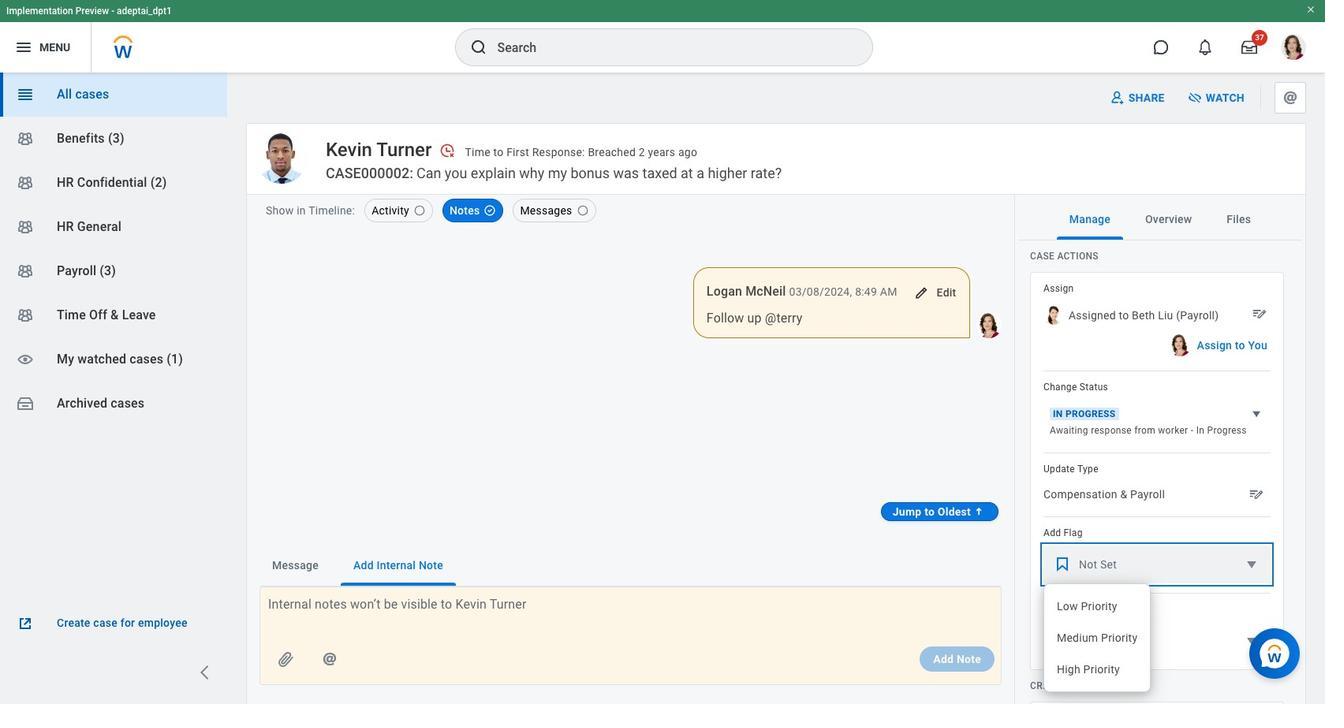 Task type: vqa. For each thing, say whether or not it's contained in the screenshot.
chevron right icon
yes



Task type: locate. For each thing, give the bounding box(es) containing it.
0 vertical spatial progress
[[1066, 409, 1116, 420]]

payroll inside 'payroll (3)' link
[[57, 264, 96, 279]]

hr
[[57, 175, 74, 190], [57, 219, 74, 234]]

1 vertical spatial &
[[1121, 489, 1128, 501]]

to inside case header "element"
[[494, 146, 504, 159]]

higher
[[708, 165, 748, 182]]

to inside main content
[[925, 506, 935, 518]]

(3) down hr general link
[[100, 264, 116, 279]]

0 horizontal spatial payroll
[[57, 264, 96, 279]]

add note button
[[920, 647, 995, 672]]

all cases link
[[0, 73, 227, 117]]

medium priority button
[[1045, 623, 1151, 654]]

&
[[111, 308, 119, 323], [1121, 489, 1128, 501]]

first
[[507, 146, 530, 159]]

2 radio mobile image from the left
[[577, 204, 589, 217]]

0 vertical spatial assign
[[1044, 283, 1074, 294]]

caret down image
[[1249, 406, 1265, 422], [1243, 556, 1262, 575]]

confidential
[[77, 175, 147, 190]]

1 horizontal spatial at tag mention image
[[1282, 88, 1301, 107]]

tab list containing message
[[260, 545, 1002, 587]]

in
[[1054, 409, 1064, 420], [1197, 425, 1205, 436]]

& right compensation
[[1121, 489, 1128, 501]]

cases left (1)
[[130, 352, 164, 367]]

tab list
[[1019, 199, 1303, 241], [260, 545, 1002, 587]]

0 vertical spatial tab list
[[1019, 199, 1303, 241]]

response:
[[532, 146, 585, 159]]

priority
[[1082, 601, 1118, 613], [1102, 632, 1138, 645], [1084, 664, 1121, 676]]

contact card matrix manager image
[[16, 262, 35, 281]]

(1)
[[167, 352, 183, 367]]

text edit image inside assigned to beth liu (payroll) button
[[1253, 306, 1268, 322]]

for right case on the left bottom of the page
[[120, 617, 135, 630]]

contact card matrix manager image inside hr confidential (2) link
[[16, 174, 35, 193]]

in
[[297, 204, 306, 217]]

1 vertical spatial hr
[[57, 219, 74, 234]]

0 vertical spatial note
[[419, 560, 444, 572]]

assign down "case actions"
[[1044, 283, 1074, 294]]

assign inside button
[[1198, 339, 1233, 352]]

2 vertical spatial add
[[934, 653, 954, 666]]

0 horizontal spatial note
[[419, 560, 444, 572]]

justify image
[[14, 38, 33, 57]]

1 horizontal spatial add
[[934, 653, 954, 666]]

1 horizontal spatial radio mobile image
[[577, 204, 589, 217]]

hr left general
[[57, 219, 74, 234]]

ago
[[679, 146, 698, 159]]

my watched cases (1)
[[57, 352, 183, 367]]

radio mobile image for messages
[[577, 204, 589, 217]]

0 horizontal spatial at tag mention image
[[320, 650, 339, 669]]

1 horizontal spatial &
[[1121, 489, 1128, 501]]

2 horizontal spatial list
[[1041, 283, 1271, 661]]

1 horizontal spatial -
[[1192, 425, 1194, 436]]

0 horizontal spatial &
[[111, 308, 119, 323]]

assign
[[1044, 283, 1074, 294], [1198, 339, 1233, 352]]

caret down image up caret down image
[[1243, 556, 1262, 575]]

0 vertical spatial payroll
[[57, 264, 96, 279]]

not set button
[[1044, 546, 1271, 584]]

you
[[445, 165, 468, 182]]

tag image
[[1054, 632, 1073, 651]]

1 vertical spatial priority
[[1102, 632, 1138, 645]]

1 vertical spatial tab list
[[260, 545, 1002, 587]]

show in timeline:
[[266, 204, 355, 217]]

contact card matrix manager image
[[16, 129, 35, 148], [16, 174, 35, 193], [16, 218, 35, 237], [16, 306, 35, 325]]

time inside case header "element"
[[465, 146, 491, 159]]

at tag mention image right upload clip image
[[320, 650, 339, 669]]

1 horizontal spatial in
[[1197, 425, 1205, 436]]

tab list inside main content
[[260, 545, 1002, 587]]

hr down benefits
[[57, 175, 74, 190]]

(3) right benefits
[[108, 131, 124, 146]]

progress right worker
[[1208, 425, 1248, 436]]

0 horizontal spatial for
[[120, 617, 135, 630]]

- right worker
[[1192, 425, 1194, 436]]

1 vertical spatial payroll
[[1131, 489, 1166, 501]]

to left beth
[[1120, 309, 1130, 322]]

close environment banner image
[[1307, 5, 1316, 14]]

1 vertical spatial text edit image
[[1249, 487, 1265, 503]]

(3) for benefits (3)
[[108, 131, 124, 146]]

0 vertical spatial for
[[120, 617, 135, 630]]

payroll down from on the right of page
[[1131, 489, 1166, 501]]

2
[[639, 146, 645, 159]]

list
[[0, 73, 227, 426], [355, 199, 596, 227], [1041, 283, 1271, 661]]

radio mobile image right messages
[[577, 204, 589, 217]]

1 hr from the top
[[57, 175, 74, 190]]

1 vertical spatial caret down image
[[1243, 556, 1262, 575]]

profile logan mcneil image
[[1282, 35, 1307, 63]]

cases for all cases
[[75, 87, 109, 102]]

kevin
[[326, 139, 372, 161]]

taxed
[[643, 165, 678, 182]]

text edit image for assigned to beth liu (payroll)
[[1253, 306, 1268, 322]]

0 horizontal spatial radio mobile image
[[413, 204, 426, 217]]

high priority button
[[1045, 654, 1151, 686]]

add internal note tab panel
[[260, 587, 1002, 705]]

cases right all
[[75, 87, 109, 102]]

time left off
[[57, 308, 86, 323]]

cases for archived cases
[[111, 396, 145, 411]]

1 contact card matrix manager image from the top
[[16, 129, 35, 148]]

0 horizontal spatial add
[[354, 560, 374, 572]]

0 horizontal spatial in
[[1054, 409, 1064, 420]]

0 vertical spatial priority
[[1082, 601, 1118, 613]]

1 vertical spatial at tag mention image
[[320, 650, 339, 669]]

2 vertical spatial priority
[[1084, 664, 1121, 676]]

in up awaiting
[[1054, 409, 1064, 420]]

0 vertical spatial text edit image
[[1253, 306, 1268, 322]]

1 horizontal spatial time
[[465, 146, 491, 159]]

notes
[[450, 204, 480, 217]]

radio mobile image inside activity button
[[413, 204, 426, 217]]

(3)
[[108, 131, 124, 146], [100, 264, 116, 279]]

1 horizontal spatial note
[[957, 653, 982, 666]]

contact card matrix manager image for time off & leave
[[16, 306, 35, 325]]

worker
[[1159, 425, 1189, 436]]

main content containing logan mcneil
[[247, 195, 1015, 705]]

caret down image inside not set dropdown button
[[1243, 556, 1262, 575]]

(3) for payroll (3)
[[100, 264, 116, 279]]

4 contact card matrix manager image from the top
[[16, 306, 35, 325]]

explain
[[471, 165, 516, 182]]

1 radio mobile image from the left
[[413, 204, 426, 217]]

archived cases
[[57, 396, 145, 411]]

text edit image
[[1253, 306, 1268, 322], [1249, 487, 1265, 503]]

add inside "add note" button
[[934, 653, 954, 666]]

none
[[1080, 635, 1107, 648]]

edit image
[[914, 286, 929, 301]]

progress up response at right bottom
[[1066, 409, 1116, 420]]

tab list for manage tab panel
[[1019, 199, 1303, 241]]

note inside tab panel
[[957, 653, 982, 666]]

2 vertical spatial cases
[[111, 396, 145, 411]]

compensation & payroll button
[[1041, 482, 1268, 507]]

to left first
[[494, 146, 504, 159]]

caret down image down you
[[1249, 406, 1265, 422]]

0 vertical spatial -
[[111, 6, 115, 17]]

in right worker
[[1197, 425, 1205, 436]]

note
[[419, 560, 444, 572], [957, 653, 982, 666]]

1 vertical spatial add
[[354, 560, 374, 572]]

activity
[[372, 204, 410, 217]]

low
[[1058, 601, 1079, 613]]

create case for employee link
[[16, 615, 212, 634]]

years
[[648, 146, 676, 159]]

contact card matrix manager image inside hr general link
[[16, 218, 35, 237]]

contact card matrix manager image for benefits (3)
[[16, 129, 35, 148]]

1 vertical spatial note
[[957, 653, 982, 666]]

type
[[1078, 464, 1099, 475]]

2 horizontal spatial add
[[1044, 528, 1062, 539]]

at tag mention image inside add internal note tab panel
[[320, 650, 339, 669]]

for down high priority
[[1076, 681, 1094, 692]]

& right off
[[111, 308, 119, 323]]

0 vertical spatial hr
[[57, 175, 74, 190]]

1 vertical spatial time
[[57, 308, 86, 323]]

to for jump
[[925, 506, 935, 518]]

awaiting
[[1050, 425, 1089, 436]]

case header element
[[246, 123, 1307, 195]]

assign for assign
[[1044, 283, 1074, 294]]

1 horizontal spatial for
[[1076, 681, 1094, 692]]

0 vertical spatial time
[[465, 146, 491, 159]]

to right jump
[[925, 506, 935, 518]]

at tag mention image
[[1282, 88, 1301, 107], [320, 650, 339, 669]]

upload clip image
[[276, 650, 295, 669]]

cases down the my watched cases (1)
[[111, 396, 145, 411]]

manage button
[[1057, 199, 1124, 240]]

2 contact card matrix manager image from the top
[[16, 174, 35, 193]]

sort up image
[[972, 504, 987, 520]]

tab list containing manage
[[1019, 199, 1303, 241]]

add inside case actions element
[[1044, 528, 1062, 539]]

payroll (3) link
[[0, 249, 227, 294]]

to
[[494, 146, 504, 159], [1120, 309, 1130, 322], [1236, 339, 1246, 352], [925, 506, 935, 518]]

0 horizontal spatial -
[[111, 6, 115, 17]]

payroll down hr general
[[57, 264, 96, 279]]

Internal notes won't be visible to Kevin Turner text field
[[268, 596, 1001, 634]]

radio mobile image inside messages button
[[577, 204, 589, 217]]

inbox image
[[16, 395, 35, 414]]

0 vertical spatial at tag mention image
[[1282, 88, 1301, 107]]

add note
[[934, 653, 982, 666]]

radio mobile image
[[413, 204, 426, 217], [577, 204, 589, 217]]

0 horizontal spatial list
[[0, 73, 227, 426]]

a
[[697, 165, 705, 182]]

- right 'preview'
[[111, 6, 115, 17]]

radio mobile image right activity at the top left of the page
[[413, 204, 426, 217]]

not set menu
[[1045, 591, 1151, 686]]

contact card matrix manager image inside time off & leave link
[[16, 306, 35, 325]]

1 horizontal spatial assign
[[1198, 339, 1233, 352]]

1 horizontal spatial tab list
[[1019, 199, 1303, 241]]

benefits
[[57, 131, 105, 146]]

menu
[[39, 41, 70, 53]]

time up 'explain'
[[465, 146, 491, 159]]

up
[[748, 311, 762, 326]]

benefits (3) link
[[0, 117, 227, 161]]

share
[[1129, 92, 1165, 104]]

for
[[120, 617, 135, 630], [1076, 681, 1094, 692]]

assigned to beth liu (payroll) button
[[1041, 301, 1271, 330]]

created
[[1031, 681, 1073, 692]]

invisible image
[[1188, 90, 1203, 106]]

list inside case actions element
[[1041, 283, 1271, 661]]

0 vertical spatial caret down image
[[1249, 406, 1265, 422]]

0 horizontal spatial time
[[57, 308, 86, 323]]

cases
[[75, 87, 109, 102], [130, 352, 164, 367], [111, 396, 145, 411]]

jump to oldest
[[893, 506, 972, 518]]

0 vertical spatial in
[[1054, 409, 1064, 420]]

mcneil
[[746, 284, 787, 299]]

list containing assigned to beth liu (payroll)
[[1041, 283, 1271, 661]]

list inside main content
[[355, 199, 596, 227]]

to for assigned
[[1120, 309, 1130, 322]]

1 horizontal spatial progress
[[1208, 425, 1248, 436]]

list containing activity
[[355, 199, 596, 227]]

0 vertical spatial add
[[1044, 528, 1062, 539]]

contact card matrix manager image inside benefits (3) link
[[16, 129, 35, 148]]

0 horizontal spatial tab list
[[260, 545, 1002, 587]]

0 vertical spatial &
[[111, 308, 119, 323]]

0 vertical spatial (3)
[[108, 131, 124, 146]]

1 vertical spatial assign
[[1198, 339, 1233, 352]]

status
[[1080, 382, 1109, 393]]

0 vertical spatial cases
[[75, 87, 109, 102]]

time off & leave
[[57, 308, 156, 323]]

employee
[[138, 617, 188, 630]]

visible image
[[16, 350, 35, 369]]

assign down (payroll)
[[1198, 339, 1233, 352]]

follow
[[707, 311, 745, 326]]

1 vertical spatial for
[[1076, 681, 1094, 692]]

for inside manage tab panel
[[1076, 681, 1094, 692]]

implementation
[[6, 6, 73, 17]]

main content
[[247, 195, 1015, 705]]

2 hr from the top
[[57, 219, 74, 234]]

1 horizontal spatial list
[[355, 199, 596, 227]]

show
[[266, 204, 294, 217]]

share button
[[1104, 85, 1175, 110]]

3 contact card matrix manager image from the top
[[16, 218, 35, 237]]

case000002
[[326, 165, 410, 182]]

1 vertical spatial progress
[[1208, 425, 1248, 436]]

at tag mention image down profile logan mcneil image at the top right
[[1282, 88, 1301, 107]]

to left you
[[1236, 339, 1246, 352]]

1 vertical spatial -
[[1192, 425, 1194, 436]]

1 vertical spatial (3)
[[100, 264, 116, 279]]

list containing all cases
[[0, 73, 227, 426]]

add flag
[[1044, 528, 1083, 539]]

hr general
[[57, 219, 122, 234]]

add
[[1044, 528, 1062, 539], [354, 560, 374, 572], [934, 653, 954, 666]]

0 horizontal spatial assign
[[1044, 283, 1074, 294]]

& inside compensation & payroll button
[[1121, 489, 1128, 501]]

add inside "add internal note" button
[[354, 560, 374, 572]]

payroll inside compensation & payroll button
[[1131, 489, 1166, 501]]

payroll
[[57, 264, 96, 279], [1131, 489, 1166, 501]]

1 horizontal spatial payroll
[[1131, 489, 1166, 501]]

-
[[111, 6, 115, 17], [1192, 425, 1194, 436]]

assigned to beth liu (payroll)
[[1069, 309, 1220, 322]]

text edit image inside compensation & payroll button
[[1249, 487, 1265, 503]]



Task type: describe. For each thing, give the bounding box(es) containing it.
notifications large image
[[1198, 39, 1214, 55]]

time to first response: breached 2 years ago
[[465, 146, 698, 159]]

high priority
[[1058, 664, 1121, 676]]

low priority
[[1058, 601, 1118, 613]]

beth
[[1133, 309, 1156, 322]]

tab list for add internal note tab panel
[[260, 545, 1002, 587]]

caret down image
[[1243, 632, 1262, 651]]

set
[[1101, 559, 1118, 571]]

note inside "tab list"
[[419, 560, 444, 572]]

text edit image for compensation & payroll
[[1249, 487, 1265, 503]]

timeline:
[[309, 204, 355, 217]]

check circle image
[[484, 204, 497, 217]]

case actions element
[[1031, 250, 1285, 671]]

manage tab panel
[[1019, 250, 1303, 705]]

kevin turner
[[326, 139, 432, 161]]

& inside time off & leave link
[[111, 308, 119, 323]]

hr for hr confidential (2)
[[57, 175, 74, 190]]

archived cases link
[[0, 382, 227, 426]]

files
[[1228, 213, 1252, 226]]

time for time off & leave
[[57, 308, 86, 323]]

can
[[417, 165, 441, 182]]

- inside in progress awaiting response from worker - in progress
[[1192, 425, 1194, 436]]

Messages button
[[513, 199, 596, 223]]

add for add internal note
[[354, 560, 374, 572]]

priority for high priority
[[1084, 664, 1121, 676]]

for inside create case for employee link
[[120, 617, 135, 630]]

list for case actions
[[1041, 283, 1271, 661]]

1 vertical spatial in
[[1197, 425, 1205, 436]]

in progress awaiting response from worker - in progress
[[1050, 409, 1248, 436]]

contact card matrix manager image for hr confidential (2)
[[16, 174, 35, 193]]

8:49
[[856, 286, 878, 298]]

to for assign
[[1236, 339, 1246, 352]]

preview
[[76, 6, 109, 17]]

Search Workday  search field
[[498, 30, 840, 65]]

response
[[1092, 425, 1132, 436]]

menu button
[[0, 22, 91, 73]]

at
[[681, 165, 694, 182]]

none button
[[1044, 623, 1271, 661]]

Notes button
[[443, 199, 504, 223]]

flag
[[1064, 528, 1083, 539]]

medium priority
[[1058, 632, 1138, 645]]

implementation preview -   adeptai_dpt1
[[6, 6, 172, 17]]

clock x image
[[440, 143, 456, 159]]

you
[[1249, 339, 1268, 352]]

hr general link
[[0, 205, 227, 249]]

radio mobile image for activity
[[413, 204, 426, 217]]

hr confidential (2)
[[57, 175, 167, 190]]

high
[[1058, 664, 1081, 676]]

am
[[881, 286, 898, 298]]

off
[[89, 308, 107, 323]]

general
[[77, 219, 122, 234]]

add for add note
[[934, 653, 954, 666]]

internal
[[377, 560, 416, 572]]

adeptai_dpt1
[[117, 6, 172, 17]]

watch
[[1207, 92, 1245, 104]]

message
[[272, 560, 319, 572]]

watched
[[78, 352, 126, 367]]

compensation
[[1044, 489, 1118, 501]]

follow up @terry
[[707, 311, 803, 326]]

hr confidential (2) link
[[0, 161, 227, 205]]

watch button
[[1181, 85, 1255, 110]]

(payroll)
[[1177, 309, 1220, 322]]

1 vertical spatial cases
[[130, 352, 164, 367]]

03/08/2024,
[[790, 286, 853, 298]]

grid view image
[[16, 85, 35, 104]]

liu
[[1159, 309, 1174, 322]]

ext link image
[[16, 615, 35, 634]]

37
[[1256, 33, 1265, 42]]

from
[[1135, 425, 1156, 436]]

logan
[[707, 284, 743, 299]]

low priority button
[[1045, 591, 1151, 623]]

my watched cases (1) link
[[0, 338, 227, 382]]

list for show in timeline:
[[355, 199, 596, 227]]

to for time
[[494, 146, 504, 159]]

was
[[614, 165, 639, 182]]

not set
[[1080, 559, 1118, 571]]

created for
[[1031, 681, 1094, 692]]

archived
[[57, 396, 107, 411]]

inbox large image
[[1242, 39, 1258, 55]]

priority for medium priority
[[1102, 632, 1138, 645]]

priority for low priority
[[1082, 601, 1118, 613]]

messages
[[520, 204, 573, 217]]

change status
[[1044, 382, 1109, 393]]

0 horizontal spatial progress
[[1066, 409, 1116, 420]]

not
[[1080, 559, 1098, 571]]

case actions
[[1031, 251, 1099, 262]]

hr for hr general
[[57, 219, 74, 234]]

assign for assign to you
[[1198, 339, 1233, 352]]

case
[[93, 617, 118, 630]]

benefits (3)
[[57, 131, 124, 146]]

:
[[410, 165, 414, 182]]

time for time to first response: breached 2 years ago
[[465, 146, 491, 159]]

update
[[1044, 464, 1076, 475]]

turner
[[377, 139, 432, 161]]

my
[[548, 165, 567, 182]]

overview
[[1146, 213, 1193, 226]]

rate?
[[751, 165, 782, 182]]

all cases
[[57, 87, 109, 102]]

contact card matrix manager image for hr general
[[16, 218, 35, 237]]

add internal note button
[[341, 545, 456, 586]]

assigned
[[1069, 309, 1117, 322]]

menu banner
[[0, 0, 1326, 73]]

user plus image
[[1110, 90, 1126, 106]]

37 button
[[1233, 30, 1268, 65]]

my
[[57, 352, 74, 367]]

search image
[[469, 38, 488, 57]]

- inside menu banner
[[111, 6, 115, 17]]

overview button
[[1133, 199, 1205, 240]]

actions
[[1058, 251, 1099, 262]]

time off & leave link
[[0, 294, 227, 338]]

create case for employee
[[57, 617, 188, 630]]

compensation & payroll
[[1044, 489, 1166, 501]]

@terry
[[765, 311, 803, 326]]

why
[[520, 165, 545, 182]]

add for add flag
[[1044, 528, 1062, 539]]

breached
[[588, 146, 636, 159]]

all
[[57, 87, 72, 102]]

media mylearning image
[[1054, 556, 1073, 575]]

Activity button
[[365, 199, 433, 223]]

case000002 : can you explain why my bonus was taxed at a higher rate?
[[326, 165, 782, 182]]

chevron right image
[[196, 664, 215, 683]]



